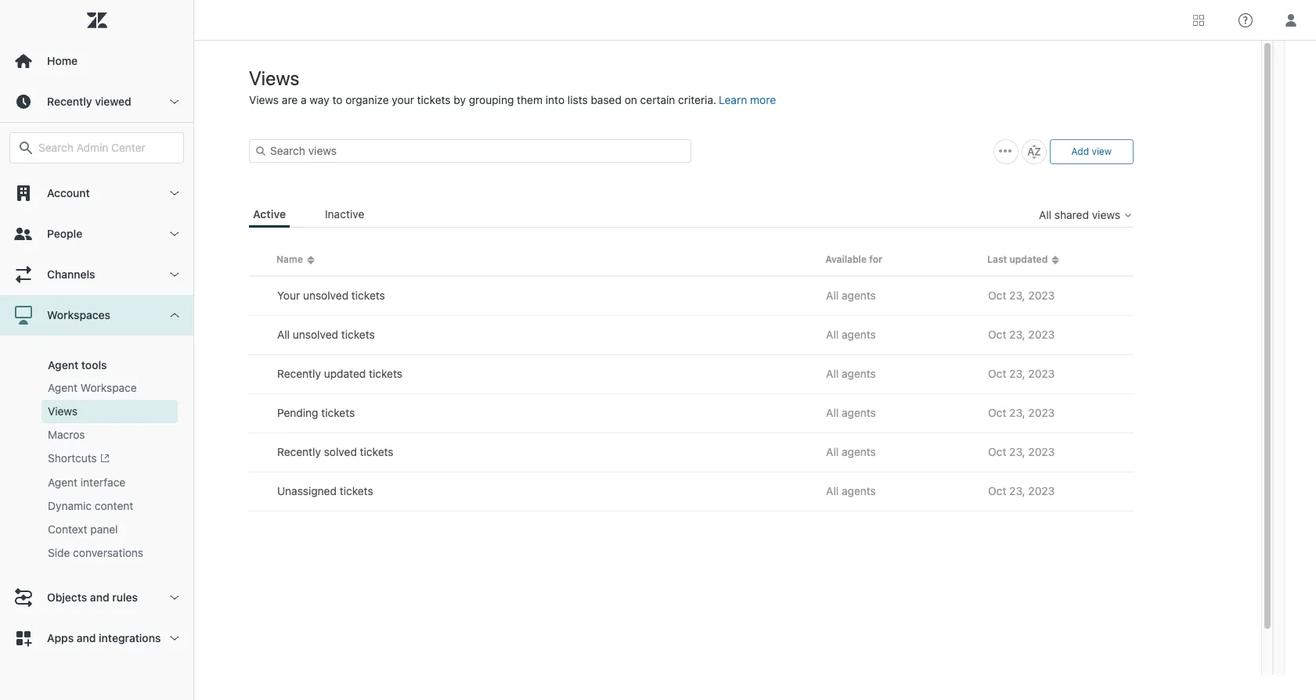 Task type: describe. For each thing, give the bounding box(es) containing it.
workspaces button
[[0, 295, 193, 336]]

agent tools element
[[48, 359, 107, 372]]

side conversations link
[[42, 542, 178, 566]]

workspace
[[81, 381, 137, 395]]

tree inside the primary element
[[0, 173, 193, 660]]

workspaces
[[47, 309, 110, 322]]

side conversations element
[[48, 546, 143, 562]]

dynamic content element
[[48, 499, 133, 515]]

context panel element
[[48, 523, 118, 538]]

workspaces group
[[0, 336, 193, 578]]

user menu image
[[1281, 10, 1302, 30]]

macros element
[[48, 428, 85, 443]]

account button
[[0, 173, 193, 214]]

zendesk products image
[[1194, 14, 1205, 25]]

agent workspace element
[[48, 381, 137, 396]]

objects and rules
[[47, 592, 138, 605]]

people button
[[0, 214, 193, 255]]

side
[[48, 547, 70, 560]]

views
[[48, 405, 78, 418]]

account
[[47, 186, 90, 200]]

macros link
[[42, 424, 178, 447]]

agent interface
[[48, 476, 126, 490]]

views link
[[42, 400, 178, 424]]

people
[[47, 227, 82, 240]]

dynamic content
[[48, 500, 133, 513]]

channels button
[[0, 255, 193, 295]]

apps
[[47, 632, 74, 646]]

and for apps
[[77, 632, 96, 646]]

apps and integrations button
[[0, 619, 193, 660]]

shortcuts
[[48, 452, 97, 465]]

content
[[95, 500, 133, 513]]

dynamic
[[48, 500, 92, 513]]

primary element
[[0, 0, 194, 701]]

context
[[48, 523, 87, 537]]

recently viewed
[[47, 95, 131, 108]]

macros
[[48, 428, 85, 442]]



Task type: locate. For each thing, give the bounding box(es) containing it.
agent up views
[[48, 381, 78, 395]]

agent workspace
[[48, 381, 137, 395]]

apps and integrations
[[47, 632, 161, 646]]

agent tools
[[48, 359, 107, 372]]

and inside apps and integrations dropdown button
[[77, 632, 96, 646]]

agent left tools
[[48, 359, 78, 372]]

3 agent from the top
[[48, 476, 78, 490]]

1 agent from the top
[[48, 359, 78, 372]]

recently
[[47, 95, 92, 108]]

Search Admin Center field
[[38, 141, 174, 155]]

shortcuts element
[[48, 451, 109, 468]]

tree
[[0, 173, 193, 660]]

and left the rules
[[90, 592, 109, 605]]

dynamic content link
[[42, 495, 178, 519]]

agent interface link
[[42, 472, 178, 495]]

tree item inside the primary element
[[0, 295, 193, 578]]

objects and rules button
[[0, 578, 193, 619]]

none search field inside the primary element
[[2, 132, 192, 164]]

agent inside "link"
[[48, 476, 78, 490]]

1 vertical spatial and
[[77, 632, 96, 646]]

side conversations
[[48, 547, 143, 560]]

rules
[[112, 592, 138, 605]]

agent for agent interface
[[48, 476, 78, 490]]

agent workspace link
[[42, 377, 178, 400]]

and for objects
[[90, 592, 109, 605]]

agent for agent workspace
[[48, 381, 78, 395]]

tree containing account
[[0, 173, 193, 660]]

2 vertical spatial agent
[[48, 476, 78, 490]]

2 agent from the top
[[48, 381, 78, 395]]

home button
[[0, 41, 193, 81]]

agent up "dynamic"
[[48, 476, 78, 490]]

channels
[[47, 268, 95, 281]]

tree item containing workspaces
[[0, 295, 193, 578]]

tree item
[[0, 295, 193, 578]]

recently viewed button
[[0, 81, 193, 122]]

conversations
[[73, 547, 143, 560]]

help image
[[1239, 13, 1253, 27]]

and inside the objects and rules dropdown button
[[90, 592, 109, 605]]

objects
[[47, 592, 87, 605]]

context panel link
[[42, 519, 178, 542]]

agent interface element
[[48, 476, 126, 491]]

agent for agent tools
[[48, 359, 78, 372]]

panel
[[90, 523, 118, 537]]

agent
[[48, 359, 78, 372], [48, 381, 78, 395], [48, 476, 78, 490]]

interface
[[81, 476, 126, 490]]

integrations
[[99, 632, 161, 646]]

viewed
[[95, 95, 131, 108]]

and
[[90, 592, 109, 605], [77, 632, 96, 646]]

None search field
[[2, 132, 192, 164]]

0 vertical spatial agent
[[48, 359, 78, 372]]

1 vertical spatial agent
[[48, 381, 78, 395]]

home
[[47, 54, 78, 67]]

context panel
[[48, 523, 118, 537]]

tools
[[81, 359, 107, 372]]

shortcuts link
[[42, 447, 178, 472]]

0 vertical spatial and
[[90, 592, 109, 605]]

views element
[[48, 404, 78, 420]]

and right apps
[[77, 632, 96, 646]]



